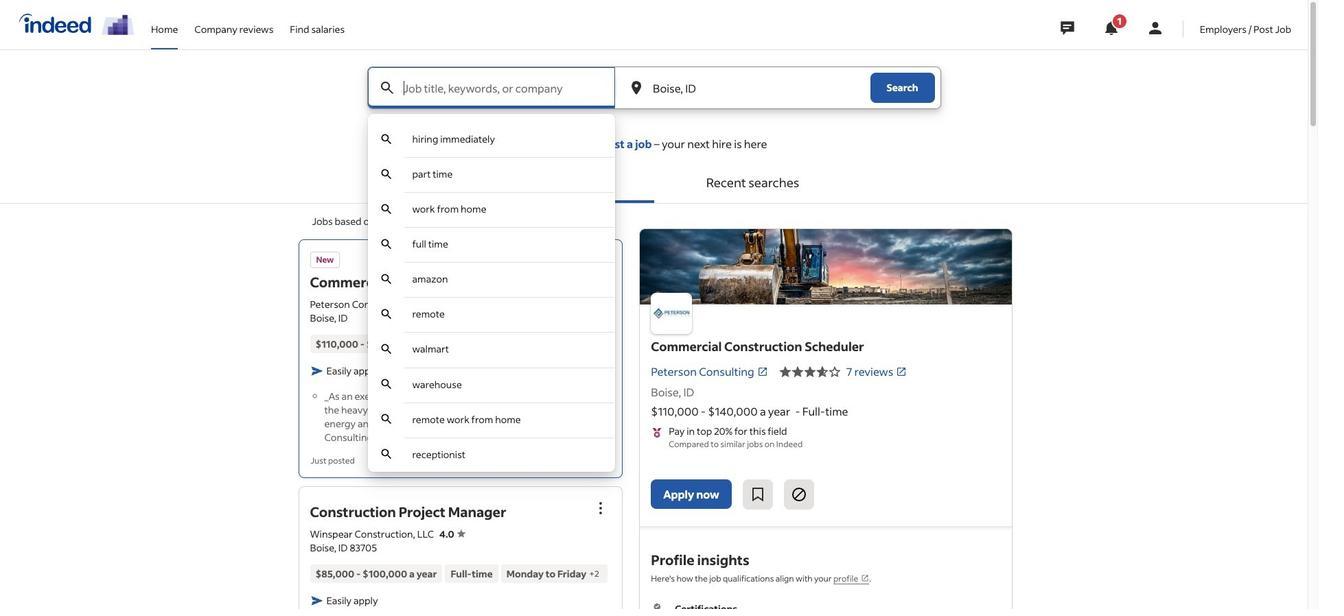 Task type: vqa. For each thing, say whether or not it's contained in the screenshot.
4.0 out of five stars rating image
yes



Task type: locate. For each thing, give the bounding box(es) containing it.
job actions for construction project manager is collapsed image
[[593, 501, 609, 517]]

tab list
[[0, 162, 1308, 204]]

peterson consulting (opens in a new tab) image
[[757, 367, 768, 378]]

peterson consulting logo image
[[640, 229, 1012, 305], [651, 293, 692, 334]]

None search field
[[356, 67, 952, 472]]

save this job image
[[750, 487, 766, 504]]

main content
[[0, 67, 1308, 610]]

not interested image
[[791, 487, 807, 504]]

profile (opens in a new window) image
[[861, 575, 870, 583]]

search suggestions list box
[[368, 122, 615, 472]]

group
[[586, 247, 616, 277]]



Task type: describe. For each thing, give the bounding box(es) containing it.
certifications group
[[651, 603, 1001, 610]]

account image
[[1148, 20, 1164, 36]]

3.7 out of five stars rating image
[[406, 298, 430, 311]]

3.7 out of 5 stars. link to 7 reviews company ratings (opens in a new tab) image
[[897, 367, 908, 378]]

Edit location text field
[[650, 67, 843, 109]]

search: Job title, keywords, or company text field
[[401, 67, 615, 109]]

at indeed, we're committed to increasing representation of women at all levels of indeed's global workforce to at least 50% by 2030 image
[[102, 14, 135, 35]]

messages unread count 0 image
[[1059, 14, 1077, 42]]

4.0 out of five stars rating image
[[440, 528, 466, 541]]

3.7 out of 5 stars image
[[779, 364, 841, 381]]



